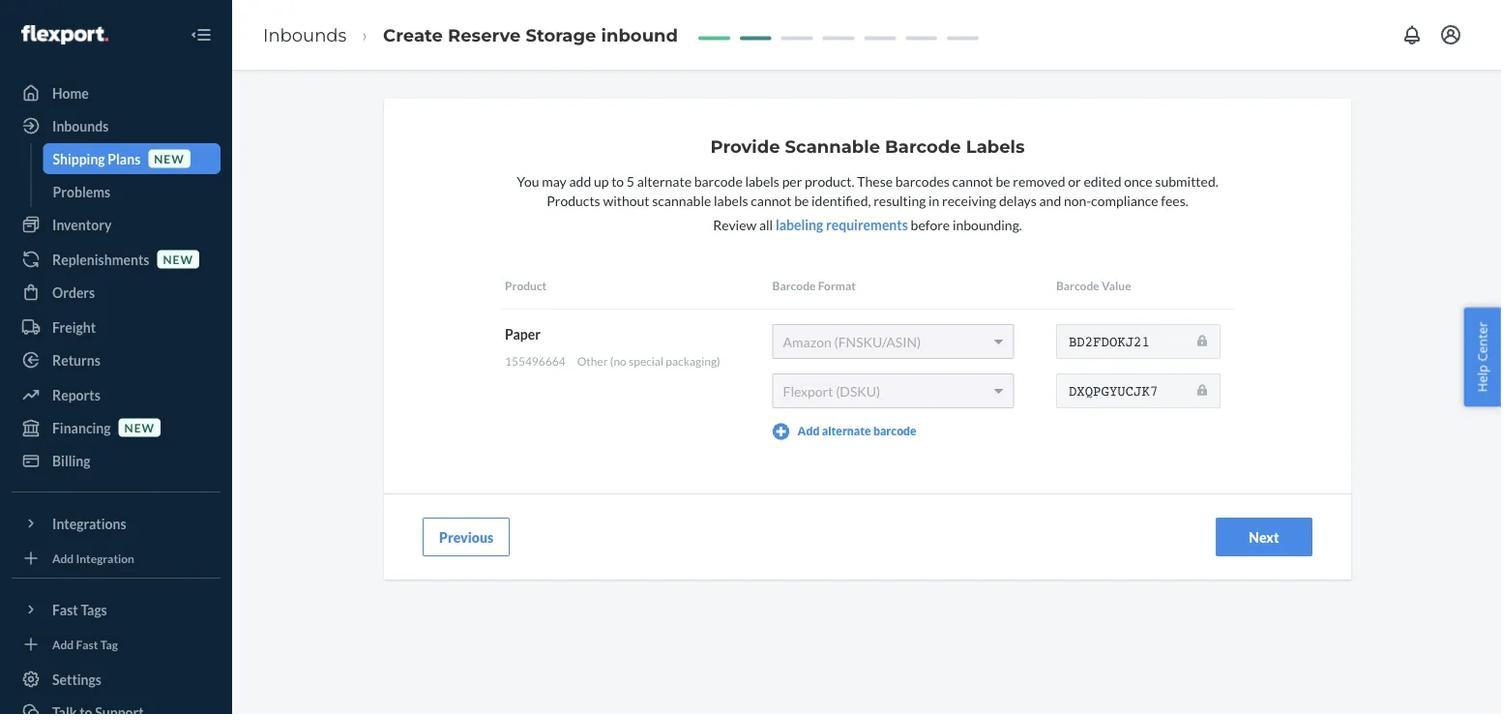 Task type: describe. For each thing, give the bounding box(es) containing it.
product
[[505, 279, 547, 293]]

review
[[713, 216, 757, 233]]

add integration
[[52, 551, 134, 565]]

1 horizontal spatial barcode
[[886, 136, 962, 157]]

problems link
[[43, 176, 221, 207]]

orders link
[[12, 277, 221, 308]]

labels
[[967, 136, 1025, 157]]

barcode value
[[1057, 279, 1132, 293]]

orders
[[52, 284, 95, 300]]

barcode for barcode value
[[1057, 279, 1100, 293]]

you
[[517, 173, 540, 189]]

removed
[[1014, 173, 1066, 189]]

inbounds inside breadcrumbs navigation
[[263, 24, 347, 45]]

and
[[1040, 192, 1062, 208]]

to
[[612, 173, 624, 189]]

help
[[1474, 365, 1492, 392]]

reports link
[[12, 379, 221, 410]]

0 vertical spatial cannot
[[953, 173, 994, 189]]

barcode inside you may add up to 5 alternate barcode labels per product. these barcodes cannot be removed or edited once submitted. products without scannable labels cannot be identified, resulting in receiving delays and non-compliance fees. review all labeling requirements before inbounding.
[[695, 173, 743, 189]]

paper
[[505, 326, 541, 342]]

barcodes
[[896, 173, 950, 189]]

help center
[[1474, 322, 1492, 392]]

inventory
[[52, 216, 112, 233]]

breadcrumbs navigation
[[248, 7, 694, 63]]

settings link
[[12, 664, 221, 695]]

(dsku)
[[836, 383, 881, 399]]

inbounding.
[[953, 216, 1023, 233]]

inventory link
[[12, 209, 221, 240]]

new for shipping plans
[[154, 151, 185, 165]]

these
[[858, 173, 893, 189]]

returns
[[52, 352, 100, 368]]

all
[[760, 216, 773, 233]]

center
[[1474, 322, 1492, 362]]

or
[[1069, 173, 1082, 189]]

flexport logo image
[[21, 25, 108, 44]]

requirements
[[826, 216, 909, 233]]

you may add up to 5 alternate barcode labels per product. these barcodes cannot be removed or edited once submitted. products without scannable labels cannot be identified, resulting in receiving delays and non-compliance fees. review all labeling requirements before inbounding.
[[517, 173, 1219, 233]]

new for replenishments
[[163, 252, 193, 266]]

format
[[818, 279, 856, 293]]

add alternate barcode button
[[773, 423, 917, 440]]

integrations
[[52, 515, 126, 532]]

add for add alternate barcode
[[798, 424, 820, 438]]

(fnsku/asin)
[[835, 333, 922, 350]]

scannable
[[785, 136, 881, 157]]

fees.
[[1162, 192, 1189, 208]]

billing link
[[12, 445, 221, 476]]

fast inside dropdown button
[[52, 601, 78, 618]]

barcode inside button
[[874, 424, 917, 438]]

home
[[52, 85, 89, 101]]

home link
[[12, 77, 221, 108]]

product.
[[805, 173, 855, 189]]

integrations button
[[12, 508, 221, 539]]

financing
[[52, 420, 111, 436]]

1 vertical spatial inbounds link
[[12, 110, 221, 141]]

barcode format
[[773, 279, 856, 293]]

compliance
[[1092, 192, 1159, 208]]

provide
[[711, 136, 780, 157]]

without
[[603, 192, 650, 208]]

add
[[569, 173, 592, 189]]

flexport (dsku)
[[783, 383, 881, 399]]

shipping plans
[[53, 150, 141, 167]]

5
[[627, 173, 635, 189]]

freight
[[52, 319, 96, 335]]

freight link
[[12, 312, 221, 343]]

submitted.
[[1156, 173, 1219, 189]]

1 vertical spatial fast
[[76, 637, 98, 651]]

add for add integration
[[52, 551, 74, 565]]

0 horizontal spatial be
[[795, 192, 809, 208]]

billing
[[52, 452, 90, 469]]

value
[[1102, 279, 1132, 293]]

before
[[911, 216, 951, 233]]

inbounds link inside breadcrumbs navigation
[[263, 24, 347, 45]]

per
[[783, 173, 803, 189]]

alternate inside you may add up to 5 alternate barcode labels per product. these barcodes cannot be removed or edited once submitted. products without scannable labels cannot be identified, resulting in receiving delays and non-compliance fees. review all labeling requirements before inbounding.
[[637, 173, 692, 189]]



Task type: locate. For each thing, give the bounding box(es) containing it.
fast left tags
[[52, 601, 78, 618]]

inbounds
[[263, 24, 347, 45], [52, 118, 109, 134]]

alternate inside button
[[822, 424, 872, 438]]

0 horizontal spatial inbounds
[[52, 118, 109, 134]]

add left integration
[[52, 551, 74, 565]]

inbounds link
[[263, 24, 347, 45], [12, 110, 221, 141]]

labeling
[[776, 216, 824, 233]]

plus circle image
[[773, 423, 790, 440]]

packaging)
[[666, 354, 721, 368]]

1 horizontal spatial alternate
[[822, 424, 872, 438]]

in
[[929, 192, 940, 208]]

delays
[[1000, 192, 1037, 208]]

alternate down (dsku)
[[822, 424, 872, 438]]

scannable
[[652, 192, 712, 208]]

add fast tag
[[52, 637, 118, 651]]

close navigation image
[[190, 23, 213, 46]]

add for add fast tag
[[52, 637, 74, 651]]

plans
[[108, 150, 141, 167]]

problems
[[53, 183, 110, 200]]

1 horizontal spatial inbounds link
[[263, 24, 347, 45]]

add up settings
[[52, 637, 74, 651]]

None text field
[[1057, 324, 1221, 359], [1057, 373, 1221, 408], [1057, 324, 1221, 359], [1057, 373, 1221, 408]]

new down reports link at the left bottom of page
[[124, 420, 155, 434]]

amazon (fnsku/asin)
[[783, 333, 922, 350]]

0 vertical spatial be
[[996, 173, 1011, 189]]

previous button
[[423, 518, 510, 556]]

1 vertical spatial alternate
[[822, 424, 872, 438]]

reserve
[[448, 24, 521, 45]]

storage
[[526, 24, 597, 45]]

1 horizontal spatial be
[[996, 173, 1011, 189]]

inbound
[[602, 24, 678, 45]]

0 vertical spatial alternate
[[637, 173, 692, 189]]

barcode
[[695, 173, 743, 189], [874, 424, 917, 438]]

0 vertical spatial labels
[[746, 173, 780, 189]]

amazon
[[783, 333, 832, 350]]

other (no special packaging)
[[577, 354, 721, 368]]

open notifications image
[[1401, 23, 1425, 46]]

barcode up the barcodes
[[886, 136, 962, 157]]

1 horizontal spatial inbounds
[[263, 24, 347, 45]]

barcode for barcode format
[[773, 279, 816, 293]]

tags
[[81, 601, 107, 618]]

provide scannable barcode labels
[[711, 136, 1025, 157]]

2 vertical spatial new
[[124, 420, 155, 434]]

flexport
[[783, 383, 834, 399]]

add right plus circle icon
[[798, 424, 820, 438]]

0 vertical spatial lock alt image
[[1198, 334, 1208, 348]]

1 lock alt image from the top
[[1198, 334, 1208, 348]]

labels
[[746, 173, 780, 189], [714, 192, 749, 208]]

create
[[383, 24, 443, 45]]

new for financing
[[124, 420, 155, 434]]

previous
[[439, 529, 494, 545]]

0 vertical spatial new
[[154, 151, 185, 165]]

up
[[594, 173, 609, 189]]

new
[[154, 151, 185, 165], [163, 252, 193, 266], [124, 420, 155, 434]]

add alternate barcode
[[798, 424, 917, 438]]

1 vertical spatial add
[[52, 551, 74, 565]]

new up orders link on the top left of page
[[163, 252, 193, 266]]

0 vertical spatial barcode
[[695, 173, 743, 189]]

add fast tag link
[[12, 633, 221, 656]]

help center button
[[1465, 307, 1502, 407]]

0 vertical spatial fast
[[52, 601, 78, 618]]

open account menu image
[[1440, 23, 1463, 46]]

be
[[996, 173, 1011, 189], [795, 192, 809, 208]]

be up delays at top right
[[996, 173, 1011, 189]]

0 horizontal spatial inbounds link
[[12, 110, 221, 141]]

may
[[542, 173, 567, 189]]

receiving
[[943, 192, 997, 208]]

identified,
[[812, 192, 871, 208]]

fast tags
[[52, 601, 107, 618]]

cannot up the all
[[751, 192, 792, 208]]

settings
[[52, 671, 102, 688]]

edited
[[1084, 173, 1122, 189]]

special
[[629, 354, 664, 368]]

1 vertical spatial lock alt image
[[1198, 383, 1208, 397]]

2 horizontal spatial barcode
[[1057, 279, 1100, 293]]

0 vertical spatial inbounds link
[[263, 24, 347, 45]]

products
[[547, 192, 601, 208]]

lock alt image
[[1198, 334, 1208, 348], [1198, 383, 1208, 397]]

add inside button
[[798, 424, 820, 438]]

cannot
[[953, 173, 994, 189], [751, 192, 792, 208]]

1 vertical spatial new
[[163, 252, 193, 266]]

1 horizontal spatial cannot
[[953, 173, 994, 189]]

1 vertical spatial labels
[[714, 192, 749, 208]]

new right plans
[[154, 151, 185, 165]]

create reserve storage inbound
[[383, 24, 678, 45]]

0 horizontal spatial barcode
[[773, 279, 816, 293]]

replenishments
[[52, 251, 149, 268]]

resulting
[[874, 192, 926, 208]]

non-
[[1064, 192, 1092, 208]]

integration
[[76, 551, 134, 565]]

barcode down (dsku)
[[874, 424, 917, 438]]

barcode up scannable
[[695, 173, 743, 189]]

labeling requirements button
[[776, 215, 909, 234]]

1 vertical spatial cannot
[[751, 192, 792, 208]]

barcode
[[886, 136, 962, 157], [773, 279, 816, 293], [1057, 279, 1100, 293]]

next
[[1250, 529, 1280, 545]]

alternate
[[637, 173, 692, 189], [822, 424, 872, 438]]

alternate up scannable
[[637, 173, 692, 189]]

returns link
[[12, 345, 221, 375]]

once
[[1125, 173, 1153, 189]]

1 vertical spatial barcode
[[874, 424, 917, 438]]

fast
[[52, 601, 78, 618], [76, 637, 98, 651]]

0 horizontal spatial cannot
[[751, 192, 792, 208]]

shipping
[[53, 150, 105, 167]]

other
[[577, 354, 608, 368]]

barcode left value
[[1057, 279, 1100, 293]]

next button
[[1216, 518, 1313, 556]]

add integration link
[[12, 547, 221, 570]]

reports
[[52, 387, 100, 403]]

0 vertical spatial inbounds
[[263, 24, 347, 45]]

fast tags button
[[12, 594, 221, 625]]

1 horizontal spatial barcode
[[874, 424, 917, 438]]

tag
[[100, 637, 118, 651]]

fast left tag
[[76, 637, 98, 651]]

0 vertical spatial add
[[798, 424, 820, 438]]

0 horizontal spatial alternate
[[637, 173, 692, 189]]

1 vertical spatial be
[[795, 192, 809, 208]]

0 horizontal spatial barcode
[[695, 173, 743, 189]]

cannot up receiving
[[953, 173, 994, 189]]

labels left per
[[746, 173, 780, 189]]

barcode left the format
[[773, 279, 816, 293]]

(no
[[610, 354, 627, 368]]

add
[[798, 424, 820, 438], [52, 551, 74, 565], [52, 637, 74, 651]]

2 lock alt image from the top
[[1198, 383, 1208, 397]]

2 vertical spatial add
[[52, 637, 74, 651]]

155496664
[[505, 354, 566, 368]]

be down per
[[795, 192, 809, 208]]

1 vertical spatial inbounds
[[52, 118, 109, 134]]

labels up review
[[714, 192, 749, 208]]



Task type: vqa. For each thing, say whether or not it's contained in the screenshot.
second The Add from the bottom
no



